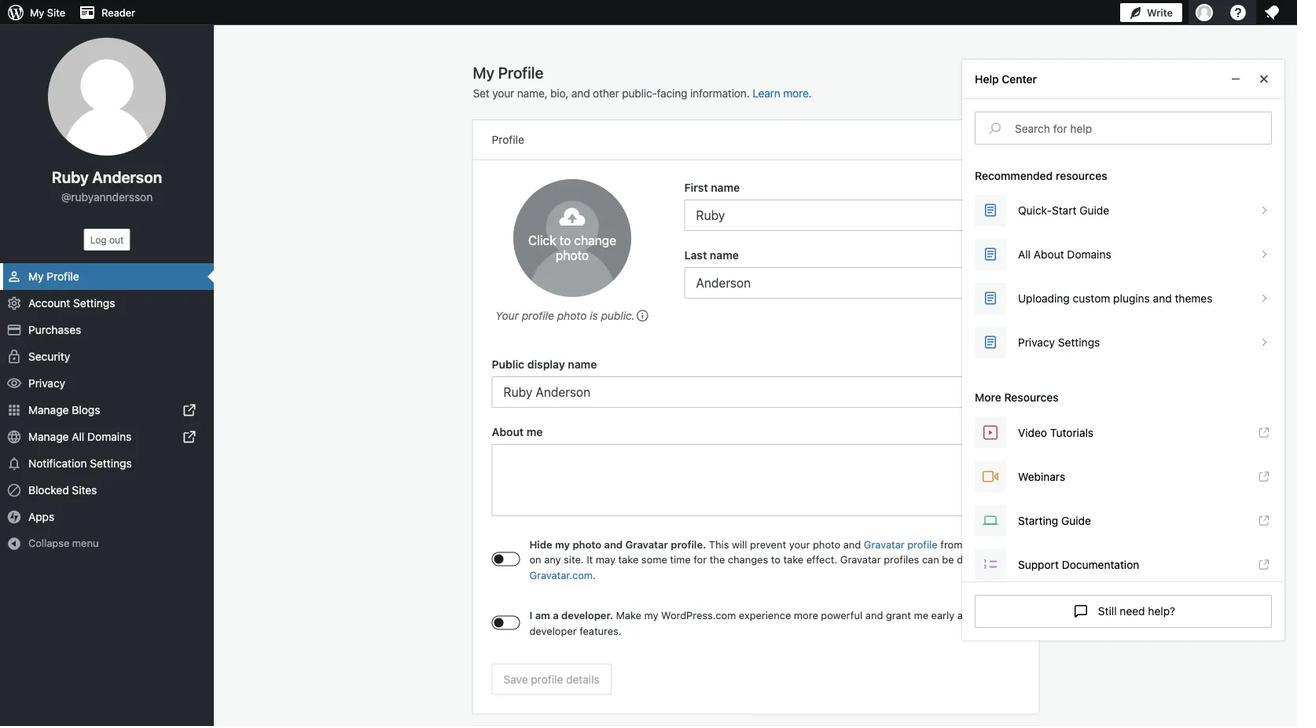 Task type: describe. For each thing, give the bounding box(es) containing it.
my profile
[[28, 270, 79, 283]]

uploading
[[1019, 292, 1070, 305]]

notification
[[28, 457, 87, 470]]

last name group
[[685, 247, 1021, 299]]

ruby
[[52, 168, 89, 186]]

open search image
[[976, 119, 1015, 138]]

account settings
[[28, 297, 115, 310]]

to inside make my wordpress.com experience more powerful and grant me early access to developer features.
[[994, 610, 1003, 622]]

can
[[923, 554, 940, 566]]

1 vertical spatial profile
[[908, 539, 938, 551]]

video tutorials
[[1019, 427, 1094, 440]]

all inside all about domains link
[[1019, 248, 1031, 261]]

public display name group
[[492, 356, 1021, 408]]

manage for manage blogs
[[28, 404, 69, 417]]

gravatar profile link
[[864, 539, 938, 551]]

prevent
[[750, 539, 787, 551]]

quick-
[[1019, 204, 1052, 217]]

and up the may
[[604, 539, 623, 551]]

collapse
[[28, 538, 69, 549]]

documentation
[[1062, 559, 1140, 572]]

hide
[[530, 539, 553, 551]]

uploading custom plugins and themes link
[[975, 283, 1273, 314]]

starting
[[1019, 515, 1059, 528]]

uploading custom plugins and themes
[[1019, 292, 1213, 305]]

1 take from the left
[[619, 554, 639, 566]]

facing
[[657, 87, 688, 100]]

all about domains link
[[975, 239, 1273, 270]]

. inside my profile set your name, bio, and other public-facing information. learn more .
[[809, 87, 812, 100]]

bio,
[[551, 87, 569, 100]]

from appearing on any site. it may take some time for the changes to take effect. gravatar profiles can be deleted at gravatar.com .
[[530, 539, 1014, 581]]

profile for details
[[531, 673, 563, 686]]

write link
[[1121, 0, 1183, 25]]

visibility image
[[6, 376, 22, 392]]

your
[[496, 309, 519, 322]]

block image
[[6, 483, 22, 499]]

changes
[[728, 554, 769, 566]]

language image
[[6, 429, 22, 445]]

grant
[[886, 610, 911, 622]]

rubyanndersson
[[71, 190, 153, 203]]

name,
[[517, 87, 548, 100]]

the
[[710, 554, 725, 566]]

Public display name text field
[[492, 377, 1021, 408]]

gravatar.com
[[530, 569, 593, 581]]

About me text field
[[492, 444, 1021, 517]]

privacy link
[[0, 370, 214, 397]]

gravatar up profiles on the right bottom
[[864, 539, 905, 551]]

my profile main content
[[473, 62, 1039, 727]]

settings for account settings
[[73, 297, 115, 310]]

privacy settings link
[[975, 327, 1273, 358]]

and inside make my wordpress.com experience more powerful and grant me early access to developer features.
[[866, 610, 884, 622]]

notification settings
[[28, 457, 132, 470]]

save
[[504, 673, 528, 686]]

support documentation link
[[975, 549, 1273, 581]]

sites
[[72, 484, 97, 497]]

plugins
[[1114, 292, 1151, 305]]

make
[[616, 610, 642, 622]]

developer.
[[562, 610, 613, 622]]

my for my site
[[30, 7, 44, 18]]

site
[[47, 7, 65, 18]]

help image
[[1229, 3, 1248, 22]]

my profile image
[[1196, 4, 1214, 21]]

more
[[975, 391, 1002, 404]]

still need help?
[[1099, 605, 1176, 618]]

purchases
[[28, 324, 81, 337]]

from
[[941, 539, 963, 551]]

gravatar.com link
[[530, 569, 593, 581]]

log
[[90, 234, 107, 245]]

deleted
[[957, 554, 993, 566]]

notifications image
[[6, 456, 22, 472]]

reader link
[[72, 0, 141, 25]]

manage your notifications image
[[1263, 3, 1282, 22]]

support documentation
[[1019, 559, 1140, 572]]

center
[[1002, 72, 1038, 85]]

name inside public display name group
[[568, 358, 597, 371]]

write
[[1147, 7, 1173, 18]]

help center
[[975, 72, 1038, 85]]

gravatar inside the from appearing on any site. it may take some time for the changes to take effect. gravatar profiles can be deleted at gravatar.com .
[[841, 554, 881, 566]]

notification settings link
[[0, 451, 214, 477]]

quick-start guide link
[[975, 195, 1273, 226]]

experience
[[739, 610, 791, 622]]

all inside manage all domains link
[[72, 431, 84, 444]]

recommended
[[975, 169, 1053, 182]]

lock image
[[6, 349, 22, 365]]

powerful
[[821, 610, 863, 622]]

other
[[593, 87, 619, 100]]

manage blogs link
[[0, 397, 214, 424]]

change
[[575, 233, 617, 248]]

about
[[492, 426, 524, 438]]

blocked
[[28, 484, 69, 497]]

0 vertical spatial ruby anderson image
[[48, 38, 166, 156]]

close help center image
[[1255, 70, 1274, 88]]

profile inside main content
[[492, 133, 524, 146]]

last
[[685, 249, 707, 262]]

blocked sites
[[28, 484, 97, 497]]

purchases link
[[0, 317, 214, 344]]

log out button
[[84, 229, 130, 251]]

and left gravatar profile link
[[844, 539, 861, 551]]



Task type: vqa. For each thing, say whether or not it's contained in the screenshot.
PLUGIN ICON
no



Task type: locate. For each thing, give the bounding box(es) containing it.
my
[[555, 539, 570, 551], [645, 610, 659, 622]]

2 horizontal spatial to
[[994, 610, 1003, 622]]

ruby anderson image inside my profile main content
[[514, 179, 632, 297]]

name for last name
[[710, 249, 739, 262]]

profile right 'your'
[[522, 309, 554, 322]]

set
[[473, 87, 490, 100]]

recommended resources
[[975, 169, 1108, 182]]

information.
[[691, 87, 750, 100]]

at
[[996, 554, 1005, 566]]

0 vertical spatial my
[[555, 539, 570, 551]]

more information image
[[635, 308, 649, 322]]

first name
[[685, 181, 740, 194]]

my profile set your name, bio, and other public-facing information. learn more .
[[473, 63, 812, 100]]

guide
[[1062, 515, 1092, 528]]

still
[[1099, 605, 1117, 618]]

1 vertical spatial manage
[[28, 431, 69, 444]]

manage down 'privacy'
[[28, 404, 69, 417]]

profile.
[[671, 539, 706, 551]]

1 horizontal spatial .
[[809, 87, 812, 100]]

my site
[[30, 7, 65, 18]]

click to change photo
[[529, 233, 617, 263]]

Last name text field
[[685, 267, 1021, 299]]

0 horizontal spatial ruby anderson image
[[48, 38, 166, 156]]

your inside my profile set your name, bio, and other public-facing information. learn more .
[[493, 87, 514, 100]]

me inside group
[[527, 426, 543, 438]]

to right click
[[560, 233, 571, 248]]

video tutorials link
[[975, 417, 1273, 449]]

0 horizontal spatial take
[[619, 554, 639, 566]]

0 horizontal spatial your
[[493, 87, 514, 100]]

help
[[975, 72, 999, 85]]

make my wordpress.com experience more powerful and grant me early access to developer features.
[[530, 610, 1003, 637]]

0 horizontal spatial to
[[560, 233, 571, 248]]

photo up effect.
[[813, 539, 841, 551]]

0 horizontal spatial profile
[[47, 270, 79, 283]]

profile right save
[[531, 673, 563, 686]]

i am a developer.
[[530, 610, 613, 622]]

and right bio,
[[572, 87, 590, 100]]

photo down change at the left
[[556, 248, 589, 263]]

my for hide
[[555, 539, 570, 551]]

0 vertical spatial settings
[[73, 297, 115, 310]]

0 vertical spatial me
[[527, 426, 543, 438]]

1 vertical spatial settings
[[90, 457, 132, 470]]

1 vertical spatial my
[[645, 610, 659, 622]]

. inside the from appearing on any site. it may take some time for the changes to take effect. gravatar profiles can be deleted at gravatar.com .
[[593, 569, 596, 581]]

profile
[[522, 309, 554, 322], [908, 539, 938, 551], [531, 673, 563, 686]]

0 vertical spatial to
[[560, 233, 571, 248]]

a
[[553, 610, 559, 622]]

name inside first name group
[[711, 181, 740, 194]]

0 horizontal spatial .
[[593, 569, 596, 581]]

0 vertical spatial your
[[493, 87, 514, 100]]

name
[[711, 181, 740, 194], [710, 249, 739, 262], [568, 358, 597, 371]]

0 vertical spatial .
[[809, 87, 812, 100]]

1 vertical spatial profile
[[47, 270, 79, 283]]

manage blogs
[[28, 404, 100, 417]]

learn more link
[[753, 87, 809, 100]]

log out
[[90, 234, 124, 245]]

0 vertical spatial manage
[[28, 404, 69, 417]]

ruby anderson image
[[48, 38, 166, 156], [514, 179, 632, 297]]

collapse menu
[[28, 538, 99, 549]]

this will prevent your photo and gravatar profile
[[709, 539, 938, 551]]

my profile link
[[0, 263, 214, 290]]

blocked sites link
[[0, 477, 214, 504]]

save profile details button
[[492, 664, 612, 696]]

.
[[809, 87, 812, 100], [593, 569, 596, 581]]

developer
[[530, 625, 577, 637]]

2 take from the left
[[784, 554, 804, 566]]

features.
[[580, 625, 622, 637]]

security link
[[0, 344, 214, 370]]

for
[[694, 554, 707, 566]]

my right 'person' icon
[[28, 270, 44, 283]]

hide my photo and gravatar profile.
[[530, 539, 706, 551]]

on
[[530, 554, 542, 566]]

wordpress.com
[[662, 610, 736, 622]]

me
[[527, 426, 543, 438], [914, 610, 929, 622]]

2 manage from the top
[[28, 431, 69, 444]]

recommended resources element
[[975, 195, 1273, 358]]

my up any at the left bottom of page
[[555, 539, 570, 551]]

all down quick-
[[1019, 248, 1031, 261]]

0 vertical spatial name
[[711, 181, 740, 194]]

my site link
[[0, 0, 72, 25]]

your profile photo is public.
[[496, 309, 635, 322]]

gravatar up some
[[626, 539, 668, 551]]

to inside the from appearing on any site. it may take some time for the changes to take effect. gravatar profiles can be deleted at gravatar.com .
[[771, 554, 781, 566]]

more resources
[[975, 391, 1059, 404]]

0 horizontal spatial my
[[555, 539, 570, 551]]

effect.
[[807, 554, 838, 566]]

profile up "account settings" at the top of page
[[47, 270, 79, 283]]

your up effect.
[[789, 539, 810, 551]]

manage all domains link
[[0, 424, 214, 451]]

video
[[1019, 427, 1048, 440]]

1 vertical spatial my
[[28, 270, 44, 283]]

1 vertical spatial all
[[72, 431, 84, 444]]

start guide
[[1052, 204, 1110, 217]]

all up notification settings
[[72, 431, 84, 444]]

1 horizontal spatial ruby anderson image
[[514, 179, 632, 297]]

settings image
[[6, 296, 22, 311]]

my
[[30, 7, 44, 18], [28, 270, 44, 283]]

any
[[544, 554, 561, 566]]

settings down my profile link
[[73, 297, 115, 310]]

manage for manage all domains
[[28, 431, 69, 444]]

None search field
[[976, 112, 1272, 144]]

profile up can
[[908, 539, 938, 551]]

1 horizontal spatial all
[[1019, 248, 1031, 261]]

domains
[[87, 431, 132, 444]]

2 vertical spatial name
[[568, 358, 597, 371]]

will
[[732, 539, 748, 551]]

to right access
[[994, 610, 1003, 622]]

profile for photo
[[522, 309, 554, 322]]

1 vertical spatial .
[[593, 569, 596, 581]]

about domains
[[1034, 248, 1112, 261]]

public
[[492, 358, 525, 371]]

First name text field
[[685, 200, 1021, 231]]

ruby anderson @ rubyanndersson
[[52, 168, 162, 203]]

first name group
[[685, 179, 1021, 231]]

1 vertical spatial your
[[789, 539, 810, 551]]

settings for notification settings
[[90, 457, 132, 470]]

0 vertical spatial my
[[30, 7, 44, 18]]

be
[[943, 554, 955, 566]]

2 vertical spatial profile
[[531, 673, 563, 686]]

is
[[590, 309, 598, 322]]

take down "hide my photo and gravatar profile."
[[619, 554, 639, 566]]

anderson
[[92, 168, 162, 186]]

profile down name,
[[492, 133, 524, 146]]

1 horizontal spatial profile
[[492, 133, 524, 146]]

it
[[587, 554, 593, 566]]

1 manage from the top
[[28, 404, 69, 417]]

apps link
[[0, 504, 214, 531]]

access
[[958, 610, 991, 622]]

1 horizontal spatial take
[[784, 554, 804, 566]]

starting guide
[[1019, 515, 1092, 528]]

to inside click to change photo
[[560, 233, 571, 248]]

click
[[529, 233, 556, 248]]

credit_card image
[[6, 322, 22, 338]]

photo up it
[[573, 539, 602, 551]]

display
[[528, 358, 565, 371]]

2 vertical spatial to
[[994, 610, 1003, 622]]

Search search field
[[1015, 112, 1272, 144]]

my inside make my wordpress.com experience more powerful and grant me early access to developer features.
[[645, 610, 659, 622]]

settings down domains
[[90, 457, 132, 470]]

and inside my profile set your name, bio, and other public-facing information. learn more .
[[572, 87, 590, 100]]

person image
[[6, 269, 22, 285]]

1 horizontal spatial my
[[645, 610, 659, 622]]

1 vertical spatial me
[[914, 610, 929, 622]]

name right last
[[710, 249, 739, 262]]

my for my profile
[[28, 270, 44, 283]]

search results element
[[975, 168, 1273, 358]]

security
[[28, 350, 70, 363]]

name right "display"
[[568, 358, 597, 371]]

me right about
[[527, 426, 543, 438]]

0 vertical spatial profile
[[492, 133, 524, 146]]

0 horizontal spatial all
[[72, 431, 84, 444]]

to down prevent
[[771, 554, 781, 566]]

and left grant
[[866, 610, 884, 622]]

minimize help center image
[[1230, 70, 1243, 88]]

photo left is
[[557, 309, 587, 322]]

take left effect.
[[784, 554, 804, 566]]

@
[[61, 190, 71, 203]]

your down my profile
[[493, 87, 514, 100]]

name inside last name group
[[710, 249, 739, 262]]

gravatar right effect.
[[841, 554, 881, 566]]

am
[[535, 610, 550, 622]]

about me group
[[492, 424, 1021, 521]]

learn more
[[753, 87, 809, 100]]

site.
[[564, 554, 584, 566]]

my for make
[[645, 610, 659, 622]]

name for first name
[[711, 181, 740, 194]]

all
[[1019, 248, 1031, 261], [72, 431, 84, 444]]

this
[[709, 539, 729, 551]]

apps
[[28, 511, 54, 524]]

profile inside button
[[531, 673, 563, 686]]

my right make on the left of page
[[645, 610, 659, 622]]

resources
[[1005, 391, 1059, 404]]

photo inside click to change photo
[[556, 248, 589, 263]]

me left early
[[914, 610, 929, 622]]

0 horizontal spatial me
[[527, 426, 543, 438]]

apps image
[[6, 403, 22, 418]]

1 vertical spatial ruby anderson image
[[514, 179, 632, 297]]

1 horizontal spatial your
[[789, 539, 810, 551]]

time
[[670, 554, 691, 566]]

account
[[28, 297, 70, 310]]

collapse menu link
[[0, 531, 214, 557]]

1 vertical spatial name
[[710, 249, 739, 262]]

public.
[[601, 309, 635, 322]]

me inside make my wordpress.com experience more powerful and grant me early access to developer features.
[[914, 610, 929, 622]]

1 vertical spatial to
[[771, 554, 781, 566]]

about me
[[492, 426, 543, 438]]

name right first
[[711, 181, 740, 194]]

manage up notification
[[28, 431, 69, 444]]

quick-start guide
[[1019, 204, 1110, 217]]

1 horizontal spatial me
[[914, 610, 929, 622]]

my left site at the left
[[30, 7, 44, 18]]

webinars
[[1019, 471, 1066, 484]]

0 vertical spatial profile
[[522, 309, 554, 322]]

0 vertical spatial all
[[1019, 248, 1031, 261]]

1 horizontal spatial to
[[771, 554, 781, 566]]



